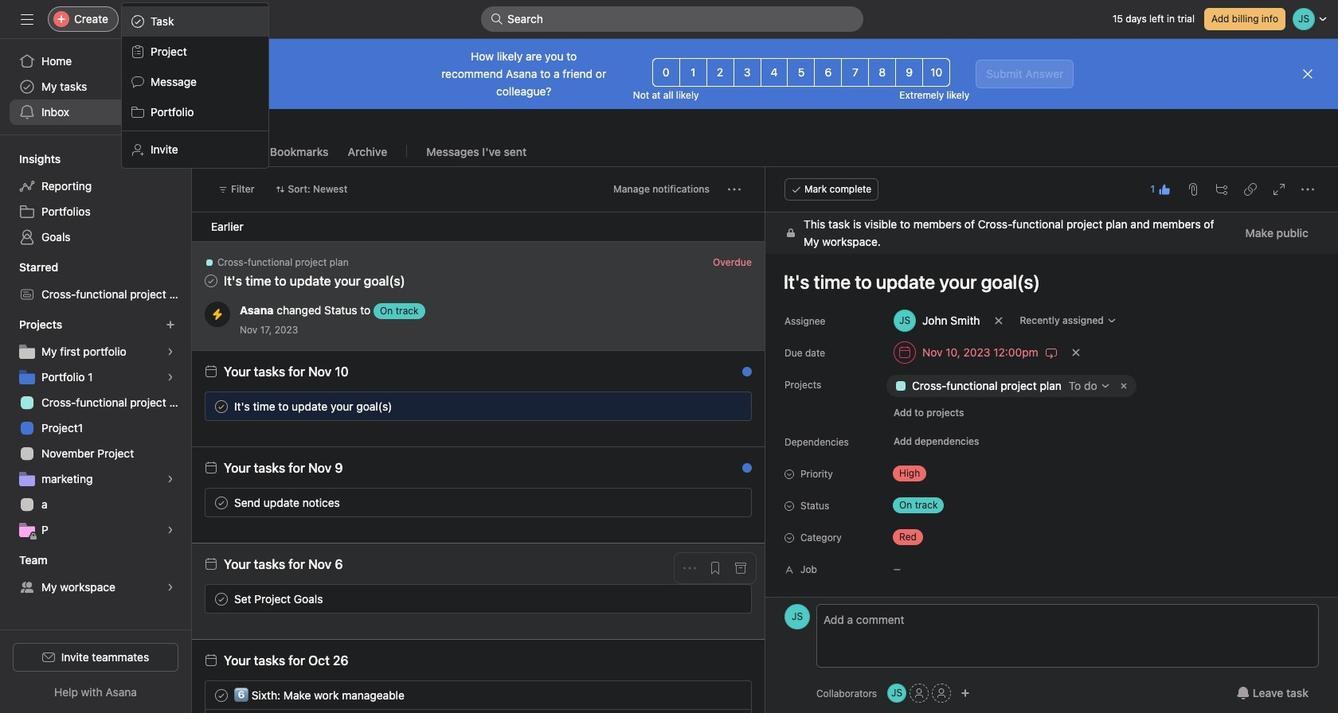 Task type: describe. For each thing, give the bounding box(es) containing it.
more actions for this task image
[[1302, 183, 1314, 196]]

add subtask image
[[1216, 183, 1228, 196]]

1 archive notification image from the top
[[734, 260, 747, 273]]

0 horizontal spatial add or remove collaborators image
[[887, 684, 907, 703]]

2 archive notification image from the top
[[734, 562, 747, 575]]

more actions image
[[683, 562, 696, 575]]

hide sidebar image
[[21, 13, 33, 25]]

2 mark complete checkbox from the top
[[212, 493, 231, 513]]

starred element
[[0, 253, 191, 311]]

3 mark complete image from the top
[[212, 590, 231, 609]]

sort: newest image
[[275, 185, 285, 194]]

clear due date image
[[1071, 348, 1081, 358]]

attachments: add a file to this task, it's time to update your goal(s) image
[[1187, 183, 1200, 196]]

mark complete image
[[212, 686, 231, 705]]

1 archive notification image from the top
[[734, 466, 747, 479]]

2 add to bookmarks image from the top
[[709, 562, 722, 575]]

1 mark complete image from the top
[[212, 397, 231, 416]]

your tasks for nov 10, task element
[[224, 365, 349, 379]]

Task Name text field
[[773, 264, 1319, 300]]

global element
[[0, 39, 191, 135]]

3 mark complete checkbox from the top
[[212, 590, 231, 609]]

0 comments image
[[727, 400, 740, 413]]

insights element
[[0, 145, 191, 253]]



Task type: vqa. For each thing, say whether or not it's contained in the screenshot.
Attachments: Add a file to this task, Feed the octopus! icon
no



Task type: locate. For each thing, give the bounding box(es) containing it.
2 mark complete image from the top
[[212, 493, 231, 513]]

your tasks for nov 9, task element
[[224, 461, 343, 476]]

0 vertical spatial 1 like. you liked this task image
[[1158, 183, 1171, 196]]

it's time to update your goal(s) dialog
[[765, 167, 1338, 714]]

mark complete checkbox down the your tasks for oct 26, task element
[[212, 686, 231, 705]]

0 vertical spatial archive notification image
[[734, 260, 747, 273]]

0 vertical spatial archive notification image
[[734, 466, 747, 479]]

archive notification image
[[734, 260, 747, 273], [734, 370, 747, 382]]

more actions image
[[728, 183, 741, 196]]

None radio
[[679, 58, 707, 87], [706, 58, 734, 87], [733, 58, 761, 87], [787, 58, 815, 87], [814, 58, 842, 87], [869, 58, 896, 87], [896, 58, 923, 87], [679, 58, 707, 87], [706, 58, 734, 87], [733, 58, 761, 87], [787, 58, 815, 87], [814, 58, 842, 87], [869, 58, 896, 87], [896, 58, 923, 87]]

archive notification image right more actions icon on the right of page
[[734, 562, 747, 575]]

0 horizontal spatial 1 like. you liked this task image
[[702, 400, 715, 413]]

dismiss image
[[1302, 68, 1314, 80]]

teams element
[[0, 546, 191, 604]]

your tasks for oct 26, task element
[[224, 654, 349, 668]]

archive notification image up 0 comments image
[[734, 370, 747, 382]]

menu item
[[122, 6, 268, 37]]

add to bookmarks image
[[709, 260, 722, 273], [709, 562, 722, 575]]

1 vertical spatial mark complete image
[[212, 493, 231, 513]]

mark complete image down "your tasks for nov 10, task" element
[[212, 397, 231, 416]]

mark complete checkbox down your tasks for nov 9, task element
[[212, 493, 231, 513]]

1 mark complete checkbox from the top
[[212, 397, 231, 416]]

open user profile image
[[785, 605, 810, 630]]

projects element
[[0, 311, 191, 546]]

mark complete image
[[212, 397, 231, 416], [212, 493, 231, 513], [212, 590, 231, 609]]

list box
[[481, 6, 863, 32]]

mark complete checkbox down "your tasks for nov 10, task" element
[[212, 397, 231, 416]]

archive notification image
[[734, 466, 747, 479], [734, 562, 747, 575]]

Mark complete checkbox
[[212, 397, 231, 416], [212, 493, 231, 513], [212, 590, 231, 609], [212, 686, 231, 705]]

1 vertical spatial archive notification image
[[734, 562, 747, 575]]

1 vertical spatial archive notification image
[[734, 370, 747, 382]]

1 vertical spatial add to bookmarks image
[[709, 562, 722, 575]]

4 mark complete checkbox from the top
[[212, 686, 231, 705]]

mark complete image down your tasks for nov 9, task element
[[212, 493, 231, 513]]

1 horizontal spatial 1 like. you liked this task image
[[1158, 183, 1171, 196]]

1 horizontal spatial add or remove collaborators image
[[961, 689, 970, 699]]

option group
[[652, 58, 950, 87]]

— text field
[[887, 555, 1319, 584]]

full screen image
[[1273, 183, 1286, 196]]

copy task link image
[[1244, 183, 1257, 196]]

main content
[[765, 213, 1338, 714]]

your tasks for nov 6, task element
[[224, 558, 343, 572]]

1 like. you liked this task image left attachments: add a file to this task, it's time to update your goal(s) image
[[1158, 183, 1171, 196]]

1 like. you liked this task image left 0 comments image
[[702, 400, 715, 413]]

archive notification image down 0 comments image
[[734, 466, 747, 479]]

remove assignee image
[[994, 316, 1003, 326]]

mark complete image down your tasks for nov 6, task element
[[212, 590, 231, 609]]

mark complete checkbox down your tasks for nov 6, task element
[[212, 590, 231, 609]]

prominent image
[[491, 13, 503, 25]]

0 vertical spatial mark complete image
[[212, 397, 231, 416]]

None radio
[[652, 58, 680, 87], [760, 58, 788, 87], [841, 58, 869, 87], [923, 58, 950, 87], [652, 58, 680, 87], [760, 58, 788, 87], [841, 58, 869, 87], [923, 58, 950, 87]]

2 archive notification image from the top
[[734, 370, 747, 382]]

1 add to bookmarks image from the top
[[709, 260, 722, 273]]

1 vertical spatial 1 like. you liked this task image
[[702, 400, 715, 413]]

remove image
[[1117, 380, 1130, 393]]

archive notification image down more actions image
[[734, 260, 747, 273]]

2 vertical spatial mark complete image
[[212, 590, 231, 609]]

1 like. you liked this task image
[[1158, 183, 1171, 196], [702, 400, 715, 413]]

0 vertical spatial add to bookmarks image
[[709, 260, 722, 273]]

add or remove collaborators image
[[887, 684, 907, 703], [961, 689, 970, 699]]



